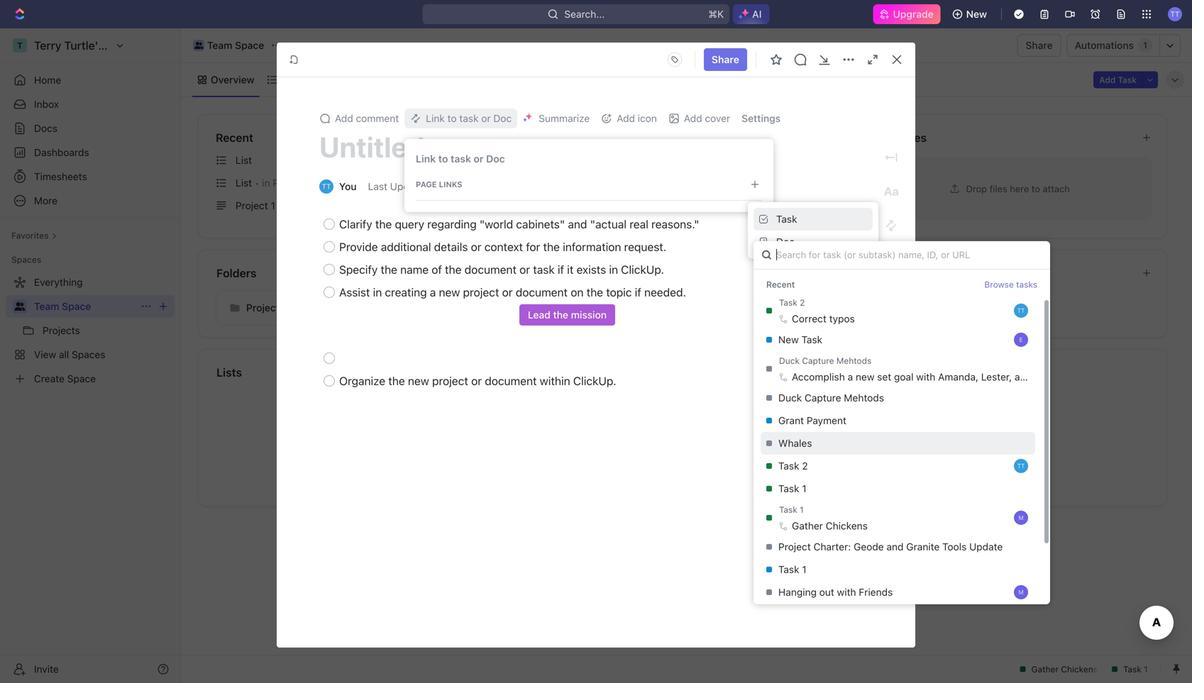 Task type: describe. For each thing, give the bounding box(es) containing it.
browse tasks
[[985, 280, 1038, 290]]

0 horizontal spatial in
[[262, 177, 270, 189]]

page links
[[416, 180, 463, 189]]

1 horizontal spatial space
[[235, 39, 264, 51]]

home
[[34, 74, 61, 86]]

1 vertical spatial to
[[439, 153, 448, 165]]

project for project charter: geode and granite tools update
[[779, 541, 811, 553]]

user group image inside team space tree
[[15, 302, 25, 311]]

clarify
[[339, 218, 372, 231]]

today
[[436, 181, 464, 192]]

1 horizontal spatial and
[[887, 541, 904, 553]]

resources
[[871, 131, 927, 144]]

grant
[[779, 415, 804, 427]]

table
[[445, 74, 470, 86]]

real
[[630, 218, 649, 231]]

upgrade link
[[874, 4, 941, 24]]

project 1
[[236, 200, 275, 212]]

2 vertical spatial list
[[236, 177, 252, 189]]

team space inside tree
[[34, 301, 91, 312]]

organize the new project or document within clickup.
[[339, 374, 617, 388]]

1 vertical spatial list link
[[210, 149, 507, 172]]

provide additional details or context for the information request.
[[339, 240, 667, 254]]

assist in creating a new project or document on the topic if needed.
[[339, 286, 686, 299]]

1 horizontal spatial docs
[[543, 131, 570, 144]]

the right lead
[[553, 309, 569, 321]]

search...
[[565, 8, 605, 20]]

0 vertical spatial duck
[[779, 356, 800, 366]]

0 vertical spatial project
[[273, 177, 305, 189]]

new for accomplish a new set goal with amanda, lester, and gingerbread stevens
[[856, 371, 875, 383]]

untitled
[[319, 130, 425, 164]]

1 tt from the top
[[1018, 308, 1025, 314]]

cover
[[705, 113, 731, 124]]

add task
[[1100, 75, 1137, 85]]

0 vertical spatial team
[[207, 39, 233, 51]]

calendar link
[[321, 70, 366, 90]]

lead
[[528, 309, 551, 321]]

add for add cover
[[684, 113, 703, 124]]

needed.
[[645, 286, 686, 299]]

icon
[[638, 113, 657, 124]]

1 horizontal spatial new
[[439, 286, 460, 299]]

add icon
[[617, 113, 657, 124]]

settings
[[742, 113, 781, 124]]

1 vertical spatial capture
[[805, 392, 842, 404]]

1 vertical spatial a
[[848, 371, 853, 383]]

1 vertical spatial link
[[416, 153, 436, 165]]

gantt link
[[390, 70, 419, 90]]

task inside dropdown button
[[777, 213, 798, 225]]

the left query
[[375, 218, 392, 231]]

•
[[255, 178, 259, 188]]

1 vertical spatial document
[[516, 286, 568, 299]]

add for add task
[[1100, 75, 1116, 85]]

hanging out with friends
[[779, 587, 893, 599]]

1 vertical spatial share
[[712, 54, 740, 65]]

1 up hanging
[[802, 564, 807, 576]]

‎task 1
[[779, 483, 807, 495]]

space inside tree
[[62, 301, 91, 312]]

2 vertical spatial to
[[1032, 184, 1041, 194]]

provide
[[339, 240, 378, 254]]

dashboards link
[[6, 141, 175, 164]]

clarify the query regarding "world cabinets" and "actual real reasons."
[[339, 218, 700, 231]]

overview
[[211, 74, 255, 86]]

lester,
[[982, 371, 1012, 383]]

new for organize the new project or document within clickup.
[[408, 374, 429, 388]]

out
[[820, 587, 835, 599]]

"actual
[[590, 218, 627, 231]]

0 vertical spatial clickup.
[[621, 263, 664, 277]]

1 vertical spatial in
[[609, 263, 618, 277]]

friends
[[859, 587, 893, 599]]

updated:
[[390, 181, 433, 192]]

it
[[567, 263, 574, 277]]

drop
[[967, 184, 988, 194]]

timesheets
[[34, 171, 87, 182]]

1 vertical spatial 2
[[802, 460, 808, 472]]

chickens
[[826, 520, 868, 532]]

last updated: today at 4:51 pm
[[368, 181, 517, 192]]

goal
[[894, 371, 914, 383]]

regarding
[[427, 218, 477, 231]]

correct
[[792, 313, 827, 325]]

1 vertical spatial task 2
[[779, 460, 808, 472]]

1 right ‎task
[[802, 483, 807, 495]]

granite
[[907, 541, 940, 553]]

favorites button
[[6, 227, 63, 244]]

add comment
[[335, 113, 399, 124]]

share button
[[1018, 34, 1062, 57]]

information
[[563, 240, 621, 254]]

link inside 'dropdown button'
[[426, 113, 445, 124]]

"world
[[480, 218, 513, 231]]

the left name
[[381, 263, 397, 277]]

0 horizontal spatial a
[[430, 286, 436, 299]]

0 vertical spatial team space
[[207, 39, 264, 51]]

reasons."
[[652, 218, 700, 231]]

to inside 'dropdown button'
[[448, 113, 457, 124]]

task inside 'dropdown button'
[[460, 113, 479, 124]]

dashboards
[[34, 147, 89, 158]]

typos
[[830, 313, 855, 325]]

or inside 'dropdown button'
[[482, 113, 491, 124]]

on
[[571, 286, 584, 299]]

gingerbread
[[1035, 371, 1092, 383]]

see all button
[[463, 129, 502, 146]]

1 vertical spatial link to task or doc
[[416, 153, 505, 165]]

1 vertical spatial project
[[432, 374, 468, 388]]

links
[[439, 180, 463, 189]]

whales
[[779, 438, 812, 449]]

add for add icon
[[617, 113, 635, 124]]

page
[[416, 180, 437, 189]]

link to task or doc button
[[405, 109, 518, 128]]

projects
[[246, 302, 285, 314]]

upgrade
[[893, 8, 934, 20]]

0 vertical spatial task 1
[[779, 505, 804, 515]]

2 vertical spatial task
[[533, 263, 555, 277]]

1 right automations
[[1144, 40, 1148, 50]]

payment
[[807, 415, 847, 427]]

drop files here to attach
[[967, 184, 1070, 194]]

1 right the "•"
[[308, 177, 313, 189]]

add task button
[[1094, 71, 1143, 88]]

0 vertical spatial recent
[[216, 131, 253, 144]]

new task
[[779, 334, 823, 346]]

new for new
[[967, 8, 987, 20]]

0 horizontal spatial and
[[568, 218, 587, 231]]



Task type: vqa. For each thing, say whether or not it's contained in the screenshot.
"document" related to or
yes



Task type: locate. For each thing, give the bounding box(es) containing it.
gather chickens
[[792, 520, 868, 532]]

query
[[395, 218, 425, 231]]

document left within
[[485, 374, 537, 388]]

document
[[465, 263, 517, 277], [516, 286, 568, 299], [485, 374, 537, 388]]

lists
[[217, 366, 242, 379]]

table link
[[442, 70, 470, 90]]

0 vertical spatial with
[[917, 371, 936, 383]]

doc inside 'dropdown button'
[[494, 113, 512, 124]]

link up page
[[416, 153, 436, 165]]

folders
[[217, 267, 257, 280]]

0 vertical spatial m
[[1019, 515, 1024, 521]]

chat link
[[493, 70, 518, 90]]

folders button
[[216, 265, 1131, 282]]

1 horizontal spatial team space
[[207, 39, 264, 51]]

correct typos
[[792, 313, 855, 325]]

list
[[281, 74, 298, 86], [236, 154, 252, 166], [236, 177, 252, 189]]

0 vertical spatial to
[[448, 113, 457, 124]]

1 vertical spatial recent
[[767, 280, 795, 290]]

context
[[485, 240, 523, 254]]

link down "table" link
[[426, 113, 445, 124]]

0 horizontal spatial recent
[[216, 131, 253, 144]]

1 vertical spatial task
[[451, 153, 471, 165]]

1 vertical spatial project
[[236, 200, 268, 212]]

to up page links
[[439, 153, 448, 165]]

to right here
[[1032, 184, 1041, 194]]

2 horizontal spatial and
[[1015, 371, 1032, 383]]

link to task or doc up see
[[426, 113, 512, 124]]

1 horizontal spatial team space link
[[190, 37, 268, 54]]

add down automations
[[1100, 75, 1116, 85]]

1 vertical spatial space
[[62, 301, 91, 312]]

stevens
[[1095, 371, 1131, 383]]

tt
[[1018, 308, 1025, 314], [1018, 463, 1025, 470]]

0 vertical spatial in
[[262, 177, 270, 189]]

0 horizontal spatial clickup.
[[574, 374, 617, 388]]

in right exists
[[609, 263, 618, 277]]

accomplish
[[792, 371, 845, 383]]

2 vertical spatial document
[[485, 374, 537, 388]]

add inside button
[[1100, 75, 1116, 85]]

docs down inbox
[[34, 122, 58, 134]]

lists button
[[216, 364, 1151, 381]]

link to task or doc down see
[[416, 153, 505, 165]]

1 inside project 1 "link"
[[271, 200, 275, 212]]

0 vertical spatial tt
[[1018, 308, 1025, 314]]

0 horizontal spatial if
[[558, 263, 564, 277]]

0 vertical spatial task
[[460, 113, 479, 124]]

share down ⌘k
[[712, 54, 740, 65]]

all
[[487, 133, 496, 143]]

see all
[[469, 133, 496, 143]]

the right on
[[587, 286, 603, 299]]

specify the name of the document or task if it exists in clickup.
[[339, 263, 664, 277]]

1 vertical spatial tt
[[1018, 463, 1025, 470]]

task 1 up hanging
[[779, 564, 807, 576]]

2 horizontal spatial in
[[609, 263, 618, 277]]

0 vertical spatial document
[[465, 263, 517, 277]]

0 horizontal spatial new
[[779, 334, 799, 346]]

1 horizontal spatial user group image
[[194, 42, 203, 49]]

‎task
[[779, 483, 800, 495]]

invite
[[34, 664, 59, 675]]

1 vertical spatial doc
[[486, 153, 505, 165]]

add left comment at the left top of the page
[[335, 113, 353, 124]]

docs down board link
[[543, 131, 570, 144]]

if right topic
[[635, 286, 642, 299]]

task 2
[[779, 298, 805, 308], [779, 460, 808, 472]]

0 vertical spatial team space link
[[190, 37, 268, 54]]

duck capture mehtods up accomplish
[[779, 356, 872, 366]]

a right accomplish
[[848, 371, 853, 383]]

share left automations
[[1026, 39, 1053, 51]]

project
[[273, 177, 305, 189], [236, 200, 268, 212], [779, 541, 811, 553]]

team
[[207, 39, 233, 51], [34, 301, 59, 312]]

and right geode
[[887, 541, 904, 553]]

0 horizontal spatial with
[[837, 587, 857, 599]]

lead the mission
[[528, 309, 607, 321]]

recent down overview link at the left
[[216, 131, 253, 144]]

to down "table" link
[[448, 113, 457, 124]]

of
[[432, 263, 442, 277]]

⌘k
[[709, 8, 724, 20]]

and up information
[[568, 218, 587, 231]]

0 vertical spatial a
[[430, 286, 436, 299]]

docs
[[34, 122, 58, 134], [543, 131, 570, 144]]

specify
[[339, 263, 378, 277]]

task 2 up ‎task 1
[[779, 460, 808, 472]]

link
[[426, 113, 445, 124], [416, 153, 436, 165]]

task down for at the left top of the page
[[533, 263, 555, 277]]

new right upgrade
[[967, 8, 987, 20]]

2 vertical spatial project
[[779, 541, 811, 553]]

within
[[540, 374, 571, 388]]

1 vertical spatial mehtods
[[844, 392, 885, 404]]

chat
[[496, 74, 518, 86]]

1 horizontal spatial share
[[1026, 39, 1053, 51]]

1 horizontal spatial with
[[917, 371, 936, 383]]

to
[[448, 113, 457, 124], [439, 153, 448, 165], [1032, 184, 1041, 194]]

new left set
[[856, 371, 875, 383]]

team up overview link at the left
[[207, 39, 233, 51]]

last
[[368, 181, 388, 192]]

1 horizontal spatial a
[[848, 371, 853, 383]]

team space up overview
[[207, 39, 264, 51]]

list link up last
[[210, 149, 507, 172]]

1 vertical spatial task 1
[[779, 564, 807, 576]]

project charter: geode and granite tools update
[[779, 541, 1003, 553]]

grant payment
[[779, 415, 847, 427]]

share
[[1026, 39, 1053, 51], [712, 54, 740, 65]]

new inside button
[[967, 8, 987, 20]]

new down the of
[[439, 286, 460, 299]]

the right the of
[[445, 263, 462, 277]]

0 vertical spatial task 2
[[779, 298, 805, 308]]

user group image inside team space link
[[194, 42, 203, 49]]

1 vertical spatial list
[[236, 154, 252, 166]]

0 vertical spatial list
[[281, 74, 298, 86]]

team inside tree
[[34, 301, 59, 312]]

0 vertical spatial if
[[558, 263, 564, 277]]

1 horizontal spatial new
[[967, 8, 987, 20]]

user group image
[[194, 42, 203, 49], [15, 302, 25, 311]]

if
[[558, 263, 564, 277], [635, 286, 642, 299]]

0 vertical spatial and
[[568, 218, 587, 231]]

and right lester,
[[1015, 371, 1032, 383]]

document up lead
[[516, 286, 568, 299]]

1 vertical spatial clickup.
[[574, 374, 617, 388]]

task down see
[[451, 153, 471, 165]]

2 horizontal spatial new
[[856, 371, 875, 383]]

document down provide additional details or context for the information request.
[[465, 263, 517, 277]]

duck capture mehtods up payment
[[779, 392, 885, 404]]

task up see
[[460, 113, 479, 124]]

or
[[482, 113, 491, 124], [474, 153, 484, 165], [471, 240, 482, 254], [520, 263, 530, 277], [502, 286, 513, 299], [471, 374, 482, 388]]

0 horizontal spatial team
[[34, 301, 59, 312]]

2 m from the top
[[1019, 590, 1024, 596]]

Search for task (or subtask) name, ID, or URL text field
[[754, 241, 1051, 269]]

list up list • in project 1
[[236, 154, 252, 166]]

doc up all
[[494, 113, 512, 124]]

1 vertical spatial and
[[1015, 371, 1032, 383]]

new for new task
[[779, 334, 799, 346]]

the right for at the left top of the page
[[543, 240, 560, 254]]

home link
[[6, 69, 175, 92]]

geode
[[854, 541, 884, 553]]

team space link
[[190, 37, 268, 54], [34, 295, 135, 318]]

files
[[990, 184, 1008, 194]]

2 tt from the top
[[1018, 463, 1025, 470]]

0 vertical spatial project
[[463, 286, 499, 299]]

creating
[[385, 286, 427, 299]]

set
[[878, 371, 892, 383]]

1 vertical spatial duck
[[779, 392, 802, 404]]

doc
[[494, 113, 512, 124], [486, 153, 505, 165]]

project down the gather
[[779, 541, 811, 553]]

1 horizontal spatial clickup.
[[621, 263, 664, 277]]

doc down all
[[486, 153, 505, 165]]

0 vertical spatial link to task or doc
[[426, 113, 512, 124]]

0 vertical spatial 2
[[800, 298, 805, 308]]

with right out
[[837, 587, 857, 599]]

0 horizontal spatial docs
[[34, 122, 58, 134]]

list link right overview
[[278, 70, 298, 90]]

project down the "•"
[[236, 200, 268, 212]]

0 horizontal spatial user group image
[[15, 302, 25, 311]]

in right the "•"
[[262, 177, 270, 189]]

capture up accomplish
[[802, 356, 834, 366]]

1 vertical spatial new
[[779, 334, 799, 346]]

exists
[[577, 263, 606, 277]]

a down the of
[[430, 286, 436, 299]]

duck up grant
[[779, 392, 802, 404]]

gantt
[[393, 74, 419, 86]]

share inside share button
[[1026, 39, 1053, 51]]

clickup.
[[621, 263, 664, 277], [574, 374, 617, 388]]

amanda,
[[939, 371, 979, 383]]

add left cover
[[684, 113, 703, 124]]

1 vertical spatial team space
[[34, 301, 91, 312]]

2 vertical spatial in
[[373, 286, 382, 299]]

0 vertical spatial link
[[426, 113, 445, 124]]

0 horizontal spatial project
[[236, 200, 268, 212]]

comment
[[356, 113, 399, 124]]

list left calendar link
[[281, 74, 298, 86]]

team down spaces
[[34, 301, 59, 312]]

1 horizontal spatial if
[[635, 286, 642, 299]]

0 horizontal spatial share
[[712, 54, 740, 65]]

1 up the gather
[[800, 505, 804, 515]]

add left icon
[[617, 113, 635, 124]]

0 vertical spatial doc
[[494, 113, 512, 124]]

1 vertical spatial if
[[635, 286, 642, 299]]

2 down whales
[[802, 460, 808, 472]]

team space link inside tree
[[34, 295, 135, 318]]

0 vertical spatial mehtods
[[837, 356, 872, 366]]

0 vertical spatial space
[[235, 39, 264, 51]]

docs inside sidebar navigation
[[34, 122, 58, 134]]

board link
[[542, 70, 572, 90]]

team space down spaces
[[34, 301, 91, 312]]

pm
[[502, 181, 517, 192]]

0 vertical spatial capture
[[802, 356, 834, 366]]

1 down list • in project 1
[[271, 200, 275, 212]]

in right assist
[[373, 286, 382, 299]]

team space
[[207, 39, 264, 51], [34, 301, 91, 312]]

1 m from the top
[[1019, 515, 1024, 521]]

task 1 down ‎task 1
[[779, 505, 804, 515]]

0 horizontal spatial team space link
[[34, 295, 135, 318]]

task button
[[754, 208, 873, 231]]

1 horizontal spatial in
[[373, 286, 382, 299]]

new down correct
[[779, 334, 799, 346]]

project for project 1
[[236, 200, 268, 212]]

mehtods down set
[[844, 392, 885, 404]]

add for add comment
[[335, 113, 353, 124]]

1 vertical spatial duck capture mehtods
[[779, 392, 885, 404]]

clickup. down request.
[[621, 263, 664, 277]]

document for or
[[465, 263, 517, 277]]

0 vertical spatial list link
[[278, 70, 298, 90]]

new right organize
[[408, 374, 429, 388]]

list left the "•"
[[236, 177, 252, 189]]

clickup. right within
[[574, 374, 617, 388]]

2 vertical spatial and
[[887, 541, 904, 553]]

the right organize
[[389, 374, 405, 388]]

1 vertical spatial m
[[1019, 590, 1024, 596]]

browse
[[985, 280, 1014, 290]]

1 horizontal spatial team
[[207, 39, 233, 51]]

overview link
[[208, 70, 255, 90]]

task
[[460, 113, 479, 124], [451, 153, 471, 165], [533, 263, 555, 277]]

update
[[970, 541, 1003, 553]]

details
[[434, 240, 468, 254]]

topic
[[606, 286, 632, 299]]

0 vertical spatial user group image
[[194, 42, 203, 49]]

calendar
[[324, 74, 366, 86]]

here
[[1010, 184, 1030, 194]]

link to task or doc inside 'dropdown button'
[[426, 113, 512, 124]]

inbox
[[34, 98, 59, 110]]

assist
[[339, 286, 370, 299]]

timesheets link
[[6, 165, 175, 188]]

task 1
[[779, 505, 804, 515], [779, 564, 807, 576]]

if left it at the top left
[[558, 263, 564, 277]]

0 vertical spatial new
[[967, 8, 987, 20]]

2 horizontal spatial project
[[779, 541, 811, 553]]

0 vertical spatial share
[[1026, 39, 1053, 51]]

task 2 up correct
[[779, 298, 805, 308]]

spaces
[[11, 255, 41, 265]]

project right the "•"
[[273, 177, 305, 189]]

automations
[[1075, 39, 1134, 51]]

project inside "link"
[[236, 200, 268, 212]]

1 horizontal spatial recent
[[767, 280, 795, 290]]

team space tree
[[6, 271, 175, 390]]

with right goal
[[917, 371, 936, 383]]

resources button
[[870, 129, 1131, 146]]

a
[[430, 286, 436, 299], [848, 371, 853, 383]]

new button
[[947, 3, 996, 26]]

mehtods up accomplish
[[837, 356, 872, 366]]

capture down accomplish
[[805, 392, 842, 404]]

sidebar navigation
[[0, 28, 181, 684]]

duck down the "new task"
[[779, 356, 800, 366]]

0 horizontal spatial team space
[[34, 301, 91, 312]]

0 vertical spatial duck capture mehtods
[[779, 356, 872, 366]]

document for within
[[485, 374, 537, 388]]

1 vertical spatial with
[[837, 587, 857, 599]]

m
[[1019, 515, 1024, 521], [1019, 590, 1024, 596]]

recent up correct
[[767, 280, 795, 290]]

2 up correct
[[800, 298, 805, 308]]



